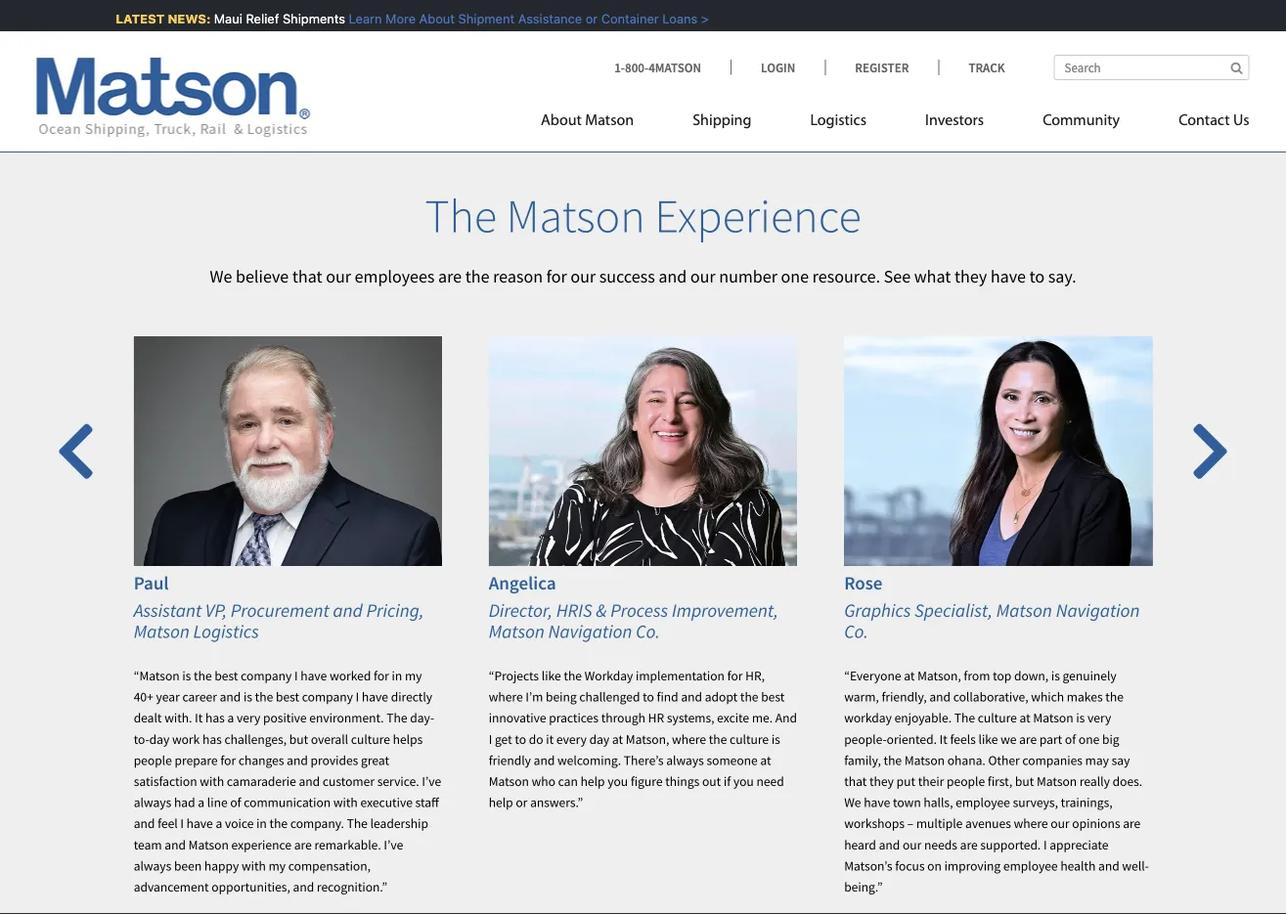 Task type: describe. For each thing, give the bounding box(es) containing it.
1-800-4matson link
[[615, 59, 731, 75]]

contact
[[1179, 113, 1230, 129]]

investors link
[[896, 103, 1014, 143]]

or
[[581, 11, 593, 26]]

top menu navigation
[[541, 103, 1250, 143]]

shipments
[[277, 11, 340, 26]]

blue matson logo with ocean, shipping, truck, rail and logistics written beneath it. image
[[37, 58, 311, 138]]

>
[[696, 11, 704, 26]]

shipping link
[[664, 103, 781, 143]]

track
[[969, 59, 1005, 75]]

relief
[[241, 11, 274, 26]]

learn more about shipment assistance or container loans > link
[[344, 11, 704, 26]]

about matson link
[[541, 103, 664, 143]]

register
[[855, 59, 909, 75]]

about inside "top menu" navigation
[[541, 113, 582, 129]]

about matson
[[541, 113, 634, 129]]

latest news: maui relief shipments learn more about shipment assistance or container loans >
[[111, 11, 704, 26]]

login
[[761, 59, 796, 75]]

track link
[[939, 59, 1005, 75]]

contact us
[[1179, 113, 1250, 129]]

contact us link
[[1150, 103, 1250, 143]]

matson
[[585, 113, 634, 129]]

assistance
[[513, 11, 577, 26]]

investors
[[926, 113, 985, 129]]



Task type: locate. For each thing, give the bounding box(es) containing it.
register link
[[825, 59, 939, 75]]

container
[[596, 11, 654, 26]]

login link
[[731, 59, 825, 75]]

community
[[1043, 113, 1121, 129]]

1 vertical spatial about
[[541, 113, 582, 129]]

Search search field
[[1054, 55, 1250, 80]]

community link
[[1014, 103, 1150, 143]]

4matson
[[649, 59, 702, 75]]

1 horizontal spatial about
[[541, 113, 582, 129]]

1-800-4matson
[[615, 59, 702, 75]]

news:
[[163, 11, 206, 26]]

1-
[[615, 59, 625, 75]]

shipment
[[453, 11, 510, 26]]

about
[[414, 11, 450, 26], [541, 113, 582, 129]]

logistics
[[811, 113, 867, 129]]

about right more
[[414, 11, 450, 26]]

0 horizontal spatial about
[[414, 11, 450, 26]]

learn
[[344, 11, 377, 26]]

None search field
[[1054, 55, 1250, 80]]

loans
[[658, 11, 693, 26]]

latest
[[111, 11, 159, 26]]

0 vertical spatial about
[[414, 11, 450, 26]]

about left matson on the top
[[541, 113, 582, 129]]

logistics link
[[781, 103, 896, 143]]

maui
[[209, 11, 237, 26]]

more
[[380, 11, 411, 26]]

shipping
[[693, 113, 752, 129]]

800-
[[625, 59, 649, 75]]

us
[[1234, 113, 1250, 129]]

search image
[[1231, 61, 1243, 74]]



Task type: vqa. For each thing, say whether or not it's contained in the screenshot.
search SEARCH FIELD
yes



